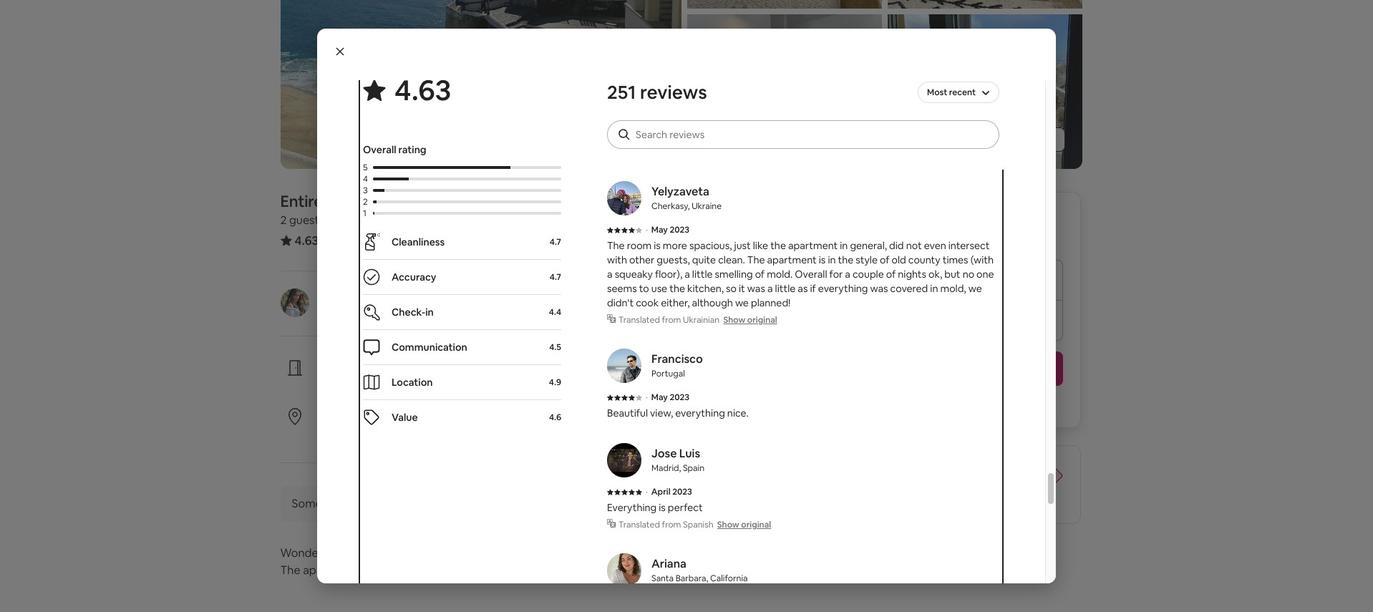 Task type: locate. For each thing, give the bounding box(es) containing it.
of down "apartment."
[[472, 563, 483, 578]]

to inside the room is more spacious, just like the apartment in general, did not even intersect with other guests, quite clean. the apartment is in the style of old county times (with a squeaky floor), a little smelling of mold. overall for a couple of nights ok, but no one seems to use the kitchen, so it was a little as if everything was covered in mold, we didn't cook either, although we planned!
[[639, 282, 649, 295]]

last
[[833, 491, 851, 506]]

years down hosted
[[334, 306, 359, 319]]

the left the room
[[607, 239, 625, 252]]

251
[[607, 80, 636, 105], [327, 233, 345, 248]]

1 horizontal spatial everything
[[818, 282, 868, 295]]

1 horizontal spatial years
[[658, 90, 679, 102]]

the left "lockbox."
[[429, 377, 445, 390]]

0 horizontal spatial the
[[280, 563, 300, 578]]

1 vertical spatial to
[[639, 282, 649, 295]]

are
[[963, 463, 980, 478]]

from down either,
[[662, 314, 681, 326]]

251 reviews down bedroom
[[327, 233, 389, 248]]

1 horizontal spatial 251
[[607, 80, 636, 105]]

show original button down "view!"
[[727, 147, 781, 158]]

0 vertical spatial 251
[[607, 80, 636, 105]]

1 horizontal spatial guests
[[391, 426, 422, 439]]

2 vertical spatial the
[[280, 563, 300, 578]]

apartment up mold.
[[767, 253, 817, 266]]

portugal
[[477, 191, 539, 211], [652, 368, 685, 379]]

years down norbert
[[658, 90, 679, 102]]

1 inside 4.63 dialog
[[363, 208, 367, 219]]

show original button right spanish
[[717, 519, 771, 531]]

· for francisco
[[646, 392, 648, 403]]

2023 up perfect
[[672, 486, 692, 498]]

translated
[[619, 147, 660, 158], [619, 314, 660, 326], [619, 519, 660, 531]]

2 vertical spatial from
[[662, 519, 681, 531]]

jose luis image
[[607, 443, 642, 478], [607, 443, 642, 478]]

translated for cherkasy,
[[619, 314, 660, 326]]

2023 for luis
[[672, 486, 692, 498]]

the left avg.
[[881, 477, 899, 492]]

great
[[887, 129, 912, 142]]

from for 2
[[662, 147, 681, 158]]

the right gave
[[449, 426, 464, 439]]

0 horizontal spatial with
[[407, 377, 427, 390]]

2 horizontal spatial 2
[[652, 90, 656, 102]]

nights
[[898, 268, 927, 281]]

0 vertical spatial everything
[[818, 282, 868, 295]]

we down it
[[735, 296, 749, 309]]

4.63 inside dialog
[[395, 72, 451, 109]]

airbnb
[[693, 90, 720, 102]]

been
[[368, 496, 394, 511]]

with up squeaky on the left
[[607, 253, 627, 266]]

may up "place"
[[651, 114, 668, 125]]

1 vertical spatial 2
[[363, 196, 368, 208]]

of
[[880, 253, 890, 266], [755, 268, 765, 281], [886, 268, 896, 281], [347, 426, 356, 439], [988, 477, 999, 492], [472, 563, 483, 578]]

lockbox.
[[447, 377, 486, 390]]

a inside wonderful ocean-facing frontline apartment. the apartment enjoys a unique view of the sea and nazareth.
[[398, 563, 405, 578]]

on
[[681, 90, 691, 102]]

everything inside the room is more spacious, just like the apartment in general, did not even intersect with other guests, quite clean. the apartment is in the style of old county times (with a squeaky floor), a little smelling of mold. overall for a couple of nights ok, but no one seems to use the kitchen, so it was a little as if everything was covered in mold, we didn't cook either, although we planned!
[[818, 282, 868, 295]]

everything left nice. at the bottom of the page
[[675, 407, 725, 420]]

barbara,
[[676, 573, 708, 584]]

of inside wonderful ocean-facing frontline apartment. the apartment enjoys a unique view of the sea and nazareth.
[[472, 563, 483, 578]]

view
[[445, 563, 470, 578]]

original down "view!"
[[751, 147, 781, 158]]

1 vertical spatial guests
[[391, 426, 422, 439]]

· may 2023 up view,
[[646, 392, 690, 403]]

251 reviews up "place"
[[607, 80, 707, 105]]

all
[[1008, 133, 1018, 146]]

style
[[856, 253, 878, 266]]

0 horizontal spatial everything
[[675, 407, 725, 420]]

0 vertical spatial guests
[[289, 213, 325, 228]]

may up view,
[[651, 392, 668, 403]]

may up more
[[651, 224, 668, 236]]

2 down norbert
[[652, 90, 656, 102]]

with inside self check-in check yourself in with the lockbox.
[[407, 377, 427, 390]]

reviews down bedroom
[[348, 233, 389, 248]]

show down beautiful
[[727, 147, 750, 158]]

0 horizontal spatial 4.63
[[295, 233, 319, 248]]

reviews inside 4.63 dialog
[[640, 80, 707, 105]]

2023 for portugal
[[670, 392, 690, 403]]

ariana image
[[607, 553, 642, 588], [607, 553, 642, 588]]

· up the room
[[646, 224, 648, 236]]

lovely studio/apartment in sítio da nazaré 2 image 1 image
[[280, 0, 681, 169]]

recent right 95%
[[359, 426, 389, 439]]

4.6
[[549, 412, 561, 423]]

· up "place"
[[646, 114, 648, 125]]

1 vertical spatial portugal
[[652, 368, 685, 379]]

1 horizontal spatial overall
[[795, 268, 827, 281]]

a right had
[[879, 129, 885, 142]]

the down "apartment."
[[486, 563, 503, 578]]

translated down perfect
[[619, 147, 660, 158]]

1 horizontal spatial the
[[607, 239, 625, 252]]

nightly
[[926, 477, 962, 492]]

the down the wonderful
[[280, 563, 300, 578]]

1 horizontal spatial 251 reviews
[[607, 80, 707, 105]]

2023
[[670, 114, 690, 125], [670, 224, 690, 236], [670, 392, 690, 403], [672, 486, 692, 498]]

original right spanish
[[741, 519, 771, 531]]

show original button
[[727, 147, 781, 158], [723, 314, 777, 326], [717, 519, 771, 531]]

0 horizontal spatial location
[[360, 407, 403, 422]]

portugal down francisco on the bottom of the page
[[652, 368, 685, 379]]

a right floor),
[[685, 268, 690, 281]]

2 down entire
[[280, 213, 287, 228]]

show all photos
[[980, 133, 1054, 146]]

1 vertical spatial 251 reviews
[[327, 233, 389, 248]]

1 left bath
[[432, 213, 437, 228]]

of inside great location 95% of recent guests gave the location a 5-star rating.
[[347, 426, 356, 439]]

2 · may 2023 from the top
[[646, 224, 690, 236]]

recent
[[949, 87, 976, 98], [359, 426, 389, 439]]

norbert
[[652, 74, 695, 89]]

1 translated from the top
[[619, 147, 660, 158]]

0 horizontal spatial was
[[747, 282, 765, 295]]

of right 95%
[[347, 426, 356, 439]]

2 vertical spatial show original button
[[717, 519, 771, 531]]

4.63 down 2 guests
[[295, 233, 319, 248]]

0 horizontal spatial recent
[[359, 426, 389, 439]]

everything down for
[[818, 282, 868, 295]]

original for norbert
[[751, 147, 781, 158]]

1 horizontal spatial recent
[[949, 87, 976, 98]]

2 translated from the top
[[619, 314, 660, 326]]

self
[[326, 359, 347, 374]]

room
[[627, 239, 652, 252]]

a inside great location 95% of recent guests gave the location a 5-star rating.
[[506, 426, 511, 439]]

4.4
[[549, 306, 561, 318]]

0 vertical spatial with
[[607, 253, 627, 266]]

3 from from the top
[[662, 519, 681, 531]]

bed
[[404, 213, 425, 228]]

1 vertical spatial translated
[[619, 314, 660, 326]]

2023 up the beautiful view, everything nice.
[[670, 392, 690, 403]]

0 horizontal spatial 2
[[280, 213, 287, 228]]

everything is perfect
[[607, 501, 703, 514]]

show down although
[[723, 314, 746, 326]]

recent inside great location 95% of recent guests gave the location a 5-star rating.
[[359, 426, 389, 439]]

reviews up "place"
[[640, 80, 707, 105]]

0 vertical spatial we
[[969, 282, 982, 295]]

in up the communication
[[425, 306, 434, 319]]

from down "place"
[[662, 147, 681, 158]]

· up beautiful
[[646, 392, 648, 403]]

original down planned!
[[747, 314, 777, 326]]

most
[[927, 87, 947, 98]]

0 vertical spatial years
[[658, 90, 679, 102]]

0 vertical spatial 2
[[652, 90, 656, 102]]

2 may from the top
[[651, 224, 668, 236]]

1 vertical spatial original
[[747, 314, 777, 326]]

2 up bedroom
[[363, 196, 368, 208]]

a left 5-
[[506, 426, 511, 439]]

francisco image
[[607, 349, 642, 383]]

everything
[[607, 501, 657, 514]]

recent right most
[[949, 87, 976, 98]]

0 vertical spatial from
[[662, 147, 681, 158]]

0 horizontal spatial reviews
[[348, 233, 389, 248]]

1 horizontal spatial location
[[466, 426, 504, 439]]

1 vertical spatial we
[[735, 296, 749, 309]]

0 vertical spatial reviews
[[640, 80, 707, 105]]

0 vertical spatial · may 2023
[[646, 114, 690, 125]]

0 horizontal spatial 251 reviews
[[327, 233, 389, 248]]

yelyzaveta image
[[607, 181, 642, 216], [607, 181, 642, 216]]

beautiful
[[607, 407, 648, 420]]

check-in
[[392, 306, 434, 319]]

1 vertical spatial years
[[334, 306, 359, 319]]

· may 2023 for francisco
[[646, 392, 690, 403]]

show
[[980, 133, 1006, 146], [727, 147, 750, 158], [723, 314, 746, 326], [717, 519, 739, 531]]

0 vertical spatial location
[[360, 407, 403, 422]]

show inside button
[[980, 133, 1006, 146]]

in up 'yourself'
[[386, 359, 395, 374]]

some info has been automatically translated.
[[292, 496, 527, 511]]

0 vertical spatial 251 reviews
[[607, 80, 707, 105]]

1 horizontal spatial reviews
[[640, 80, 707, 105]]

12/22/2023
[[957, 279, 1010, 291]]

0 vertical spatial 4.63
[[395, 72, 451, 109]]

4.63
[[395, 72, 451, 109], [295, 233, 319, 248]]

2023 up more
[[670, 224, 690, 236]]

cleanliness
[[392, 236, 445, 248]]

for
[[830, 268, 843, 281]]

2 vertical spatial is
[[659, 501, 666, 514]]

a
[[879, 129, 885, 142], [607, 268, 613, 281], [685, 268, 690, 281], [845, 268, 851, 281], [768, 282, 773, 295], [506, 426, 511, 439], [398, 563, 405, 578]]

1 vertical spatial recent
[[359, 426, 389, 439]]

entire rental unit in nazaré, portugal
[[280, 191, 539, 211]]

location left 5-
[[466, 426, 504, 439]]

1 vertical spatial 251
[[327, 233, 345, 248]]

1 vertical spatial little
[[775, 282, 796, 295]]

1 vertical spatial apartment
[[767, 253, 817, 266]]

show original button for norbert
[[727, 147, 781, 158]]

time!
[[914, 129, 937, 142]]

Search reviews, Press 'Enter' to search text field
[[636, 127, 985, 142]]

· for norbert
[[646, 114, 648, 125]]

your dates are $75 aud less than the avg. nightly rate of the last 60 days.
[[833, 463, 1028, 506]]

0 horizontal spatial overall
[[363, 143, 396, 156]]

2 vertical spatial translated
[[619, 519, 660, 531]]

1 vertical spatial reviews
[[348, 233, 389, 248]]

was down couple at the right
[[870, 282, 888, 295]]

the up for
[[838, 253, 854, 266]]

· left april
[[646, 486, 648, 498]]

with
[[607, 253, 627, 266], [407, 377, 427, 390]]

wonderful
[[280, 546, 336, 561]]

0 horizontal spatial to
[[639, 282, 649, 295]]

1 horizontal spatial portugal
[[652, 368, 685, 379]]

2 guests
[[280, 213, 325, 228]]

0 vertical spatial apartment
[[788, 239, 838, 252]]

nazareth.
[[549, 563, 599, 578]]

guests
[[289, 213, 325, 228], [391, 426, 422, 439]]

rate
[[964, 477, 985, 492]]

2 vertical spatial may
[[651, 392, 668, 403]]

2 4.7 from the top
[[550, 271, 561, 283]]

original
[[751, 147, 781, 158], [747, 314, 777, 326], [741, 519, 771, 531]]

little down mold.
[[775, 282, 796, 295]]

flexible
[[776, 129, 810, 142]]

lovely studio/apartment in sítio da nazaré 2 image 3 image
[[687, 14, 882, 169]]

show original button down planned!
[[723, 314, 777, 326]]

0 horizontal spatial we
[[735, 296, 749, 309]]

1 vertical spatial the
[[747, 253, 765, 266]]

apartment.
[[458, 546, 517, 561]]

may for norbert
[[651, 114, 668, 125]]

1 vertical spatial show original button
[[723, 314, 777, 326]]

2 vertical spatial apartment
[[303, 563, 360, 578]]

quite
[[692, 253, 716, 266]]

251 reviews
[[607, 80, 707, 105], [327, 233, 389, 248]]

of right rate
[[988, 477, 999, 492]]

1 · may 2023 from the top
[[646, 114, 690, 125]]

251 down bedroom
[[327, 233, 345, 248]]

· may 2023
[[646, 114, 690, 125], [646, 224, 690, 236], [646, 392, 690, 403]]

0 vertical spatial show original button
[[727, 147, 781, 158]]

of left "old" at the right of the page
[[880, 253, 890, 266]]

1 vertical spatial everything
[[675, 407, 725, 420]]

1 may from the top
[[651, 114, 668, 125]]

dates
[[931, 463, 960, 478]]

enjoys
[[362, 563, 396, 578]]

from down perfect
[[662, 519, 681, 531]]

with up value in the bottom left of the page
[[407, 377, 427, 390]]

show left all
[[980, 133, 1006, 146]]

0 vertical spatial portugal
[[477, 191, 539, 211]]

1 vertical spatial · may 2023
[[646, 224, 690, 236]]

2 vertical spatial original
[[741, 519, 771, 531]]

years inside hosted by daniela 6 years hosting
[[334, 306, 359, 319]]

show for yelyzaveta
[[723, 314, 746, 326]]

1 horizontal spatial to
[[671, 129, 681, 142]]

we down the no
[[969, 282, 982, 295]]

show right spanish
[[717, 519, 739, 531]]

lovely studio/apartment in sítio da nazaré 2 image 5 image
[[887, 14, 1082, 169]]

the inside great location 95% of recent guests gave the location a 5-star rating.
[[449, 426, 464, 439]]

· may 2023 up more
[[646, 224, 690, 236]]

1 vertical spatial 4.63
[[295, 233, 319, 248]]

0 vertical spatial may
[[651, 114, 668, 125]]

0 vertical spatial little
[[692, 268, 713, 281]]

unit
[[371, 191, 400, 211]]

apartment down the wonderful
[[303, 563, 360, 578]]

0 vertical spatial recent
[[949, 87, 976, 98]]

so
[[726, 282, 737, 295]]

guests down entire
[[289, 213, 325, 228]]

0 vertical spatial original
[[751, 147, 781, 158]]

0 vertical spatial translated
[[619, 147, 660, 158]]

overall up the if
[[795, 268, 827, 281]]

norbert image
[[607, 71, 642, 105], [607, 71, 642, 105]]

4.9
[[549, 377, 561, 388]]

although
[[692, 296, 733, 309]]

but
[[945, 268, 961, 281]]

show for norbert
[[727, 147, 750, 158]]

0 vertical spatial 4.7
[[550, 236, 561, 248]]

1 horizontal spatial with
[[607, 253, 627, 266]]

2 from from the top
[[662, 314, 681, 326]]

daniela
[[384, 288, 424, 303]]

1 vertical spatial 4.7
[[550, 271, 561, 283]]

1 down rental
[[332, 213, 337, 228]]

· may 2023 up "place"
[[646, 114, 690, 125]]

location down 'yourself'
[[360, 407, 403, 422]]

translated for 2
[[619, 147, 660, 158]]

overall up 5
[[363, 143, 396, 156]]

3 · may 2023 from the top
[[646, 392, 690, 403]]

translated down cook
[[619, 314, 660, 326]]

0 horizontal spatial years
[[334, 306, 359, 319]]

the down like
[[747, 253, 765, 266]]

portugal right nazaré,
[[477, 191, 539, 211]]

to left stay!
[[671, 129, 681, 142]]

1 vertical spatial from
[[662, 314, 681, 326]]

translated down everything
[[619, 519, 660, 531]]

1 vertical spatial is
[[819, 253, 826, 266]]

planned!
[[751, 296, 791, 309]]

location
[[392, 376, 433, 389]]

1 4.7 from the top
[[550, 236, 561, 248]]

hosts!
[[813, 129, 840, 142]]

value
[[392, 411, 418, 424]]

it
[[739, 282, 745, 295]]

1 vertical spatial may
[[651, 224, 668, 236]]

· for yelyzaveta
[[646, 224, 648, 236]]

bath
[[440, 213, 464, 228]]

lovely studio/apartment in sítio da nazaré 2 image 2 image
[[687, 0, 882, 8]]

3 may from the top
[[651, 392, 668, 403]]

4.7 for accuracy
[[550, 271, 561, 283]]

1 bedroom · 1 bed · 1 bath
[[332, 213, 464, 228]]

0 horizontal spatial 251
[[327, 233, 345, 248]]

facing
[[375, 546, 408, 561]]

251 up perfect
[[607, 80, 636, 105]]

1 horizontal spatial 4.63
[[395, 72, 451, 109]]

to up cook
[[639, 282, 649, 295]]

1 horizontal spatial was
[[870, 282, 888, 295]]

guests down value in the bottom left of the page
[[391, 426, 422, 439]]

1 horizontal spatial 2
[[363, 196, 368, 208]]

show original button for jose luis
[[717, 519, 771, 531]]

1 vertical spatial with
[[407, 377, 427, 390]]

a down facing at the bottom of the page
[[398, 563, 405, 578]]

3 translated from the top
[[619, 519, 660, 531]]

1 from from the top
[[662, 147, 681, 158]]

the right like
[[771, 239, 786, 252]]

before
[[858, 230, 889, 243]]

1 vertical spatial overall
[[795, 268, 827, 281]]

stay!
[[683, 129, 704, 142]]

apartment up for
[[788, 239, 838, 252]]

2023 up stay!
[[670, 114, 690, 125]]

1 down 3
[[363, 208, 367, 219]]

2 vertical spatial 2
[[280, 213, 287, 228]]

2 vertical spatial · may 2023
[[646, 392, 690, 403]]

2 horizontal spatial the
[[747, 253, 765, 266]]

the inside wonderful ocean-facing frontline apartment. the apartment enjoys a unique view of the sea and nazareth.
[[280, 563, 300, 578]]



Task type: vqa. For each thing, say whether or not it's contained in the screenshot.


Task type: describe. For each thing, give the bounding box(es) containing it.
from for luis
[[662, 519, 681, 531]]

rating
[[398, 143, 426, 156]]

recent inside most recent popup button
[[949, 87, 976, 98]]

the up either,
[[670, 282, 685, 295]]

2023 for cherkasy,
[[670, 224, 690, 236]]

didn't
[[607, 296, 634, 309]]

yelyzaveta
[[652, 184, 709, 199]]

accuracy
[[392, 271, 436, 284]]

2 for 2 guests
[[280, 213, 287, 228]]

yelyzaveta cherkasy, ukraine
[[652, 184, 722, 212]]

translated for luis
[[619, 519, 660, 531]]

spanish
[[683, 519, 714, 531]]

ocean-
[[339, 546, 375, 561]]

4.7 for cleanliness
[[550, 236, 561, 248]]

2 inside norbert 2 years on airbnb
[[652, 90, 656, 102]]

star
[[523, 426, 540, 439]]

perfect
[[668, 501, 703, 514]]

luis
[[679, 446, 700, 461]]

· may 2023 for yelyzaveta
[[646, 224, 690, 236]]

info
[[325, 496, 344, 511]]

with inside the room is more spacious, just like the apartment in general, did not even intersect with other guests, quite clean. the apartment is in the style of old county times (with a squeaky floor), a little smelling of mold. overall for a couple of nights ok, but no one seems to use the kitchen, so it was a little as if everything was covered in mold, we didn't cook either, although we planned!
[[607, 253, 627, 266]]

francisco
[[652, 352, 703, 367]]

one
[[977, 268, 994, 281]]

other
[[629, 253, 655, 266]]

60
[[854, 491, 868, 506]]

may for yelyzaveta
[[651, 224, 668, 236]]

0 vertical spatial to
[[671, 129, 681, 142]]

· may 2023 for norbert
[[646, 114, 690, 125]]

less
[[833, 477, 853, 492]]

cook
[[636, 296, 659, 309]]

francisco portugal
[[652, 352, 703, 379]]

days.
[[870, 491, 897, 506]]

1 was from the left
[[747, 282, 765, 295]]

like
[[753, 239, 768, 252]]

bedroom
[[340, 213, 389, 228]]

jose
[[652, 446, 677, 461]]

5-
[[513, 426, 523, 439]]

5
[[363, 162, 368, 173]]

years inside norbert 2 years on airbnb
[[658, 90, 679, 102]]

communication
[[392, 341, 467, 354]]

· for jose
[[646, 486, 648, 498]]

0 vertical spatial overall
[[363, 143, 396, 156]]

use
[[651, 282, 667, 295]]

perfect place to stay! beautiful view! flexible hosts! we had a great time!
[[607, 129, 937, 142]]

won't
[[909, 397, 935, 410]]

april
[[651, 486, 671, 498]]

guests inside great location 95% of recent guests gave the location a 5-star rating.
[[391, 426, 422, 439]]

old
[[892, 253, 906, 266]]

4.5
[[549, 342, 561, 353]]

rental
[[326, 191, 368, 211]]

translated.
[[471, 496, 527, 511]]

from for cherkasy,
[[662, 314, 681, 326]]

95%
[[326, 426, 345, 439]]

wonderful ocean-facing frontline apartment. the apartment enjoys a unique view of the sea and nazareth.
[[280, 546, 599, 578]]

hosted by daniela 6 years hosting
[[326, 288, 424, 319]]

nazaré,
[[419, 191, 474, 211]]

overall rating
[[363, 143, 426, 156]]

norbert 2 years on airbnb
[[652, 74, 720, 102]]

0 horizontal spatial portugal
[[477, 191, 539, 211]]

view!
[[750, 129, 773, 142]]

· right bed
[[427, 213, 430, 228]]

lovely studio/apartment in sítio da nazaré 2 image 4 image
[[887, 0, 1082, 8]]

beautiful view, everything nice.
[[607, 407, 749, 420]]

show for jose luis
[[717, 519, 739, 531]]

more
[[663, 239, 687, 252]]

times
[[943, 253, 968, 266]]

2023 for 2
[[670, 114, 690, 125]]

great location 95% of recent guests gave the location a 5-star rating.
[[326, 407, 572, 439]]

taxes
[[891, 230, 916, 243]]

place
[[644, 129, 669, 142]]

may for francisco
[[651, 392, 668, 403]]

$75 aud
[[982, 463, 1028, 478]]

in down ok,
[[930, 282, 938, 295]]

original for jose luis
[[741, 519, 771, 531]]

total
[[833, 230, 856, 243]]

mold,
[[940, 282, 966, 295]]

smelling
[[715, 268, 753, 281]]

no
[[963, 268, 975, 281]]

translated from spanish show original
[[619, 519, 771, 531]]

0 horizontal spatial little
[[692, 268, 713, 281]]

sea
[[506, 563, 524, 578]]

ariana santa barbara, california
[[652, 556, 748, 584]]

4.63 dialog
[[317, 29, 1056, 612]]

spain
[[683, 463, 705, 474]]

0 vertical spatial the
[[607, 239, 625, 252]]

hungarian
[[683, 147, 724, 158]]

than
[[855, 477, 879, 492]]

floor),
[[655, 268, 682, 281]]

in right 'yourself'
[[397, 377, 405, 390]]

translated from ukrainian show original
[[619, 314, 777, 326]]

0 horizontal spatial guests
[[289, 213, 325, 228]]

1 vertical spatial location
[[466, 426, 504, 439]]

if
[[810, 282, 816, 295]]

california
[[710, 573, 748, 584]]

0 vertical spatial is
[[654, 239, 661, 252]]

of inside your dates are $75 aud less than the avg. nightly rate of the last 60 days.
[[988, 477, 999, 492]]

show original button for yelyzaveta
[[723, 314, 777, 326]]

apartment inside wonderful ocean-facing frontline apartment. the apartment enjoys a unique view of the sea and nazareth.
[[303, 563, 360, 578]]

in left general,
[[840, 239, 848, 252]]

4
[[363, 173, 368, 185]]

check
[[326, 377, 356, 390]]

perfect
[[607, 129, 641, 142]]

yourself
[[358, 377, 395, 390]]

251 inside 4.63 dialog
[[607, 80, 636, 105]]

the inside self check-in check yourself in with the lockbox.
[[429, 377, 445, 390]]

host profile picture image
[[280, 289, 309, 317]]

rating.
[[543, 426, 572, 439]]

1 horizontal spatial we
[[969, 282, 982, 295]]

· down unit
[[391, 213, 394, 228]]

as
[[798, 282, 808, 295]]

in up bed
[[403, 191, 416, 211]]

couple
[[853, 268, 884, 281]]

of down "old" at the right of the page
[[886, 268, 896, 281]]

1 left bed
[[396, 213, 401, 228]]

original for yelyzaveta
[[747, 314, 777, 326]]

just
[[734, 239, 751, 252]]

portugal inside francisco portugal
[[652, 368, 685, 379]]

the room is more spacious, just like the apartment in general, did not even intersect with other guests, quite clean. the apartment is in the style of old county times (with a squeaky floor), a little smelling of mold. overall for a couple of nights ok, but no one seems to use the kitchen, so it was a little as if everything was covered in mold, we didn't cook either, although we planned!
[[607, 239, 994, 309]]

yet
[[992, 397, 1007, 410]]

the inside wonderful ocean-facing frontline apartment. the apartment enjoys a unique view of the sea and nazareth.
[[486, 563, 503, 578]]

3
[[363, 185, 368, 196]]

overall inside the room is more spacious, just like the apartment in general, did not even intersect with other guests, quite clean. the apartment is in the style of old county times (with a squeaky floor), a little smelling of mold. overall for a couple of nights ok, but no one seems to use the kitchen, so it was a little as if everything was covered in mold, we didn't cook either, although we planned!
[[795, 268, 827, 281]]

the right rate
[[1001, 477, 1019, 492]]

your
[[905, 463, 928, 478]]

of left mold.
[[755, 268, 765, 281]]

most recent
[[927, 87, 976, 98]]

francisco image
[[607, 349, 642, 383]]

most recent button
[[918, 80, 1000, 105]]

santa
[[652, 573, 674, 584]]

2 was from the left
[[870, 282, 888, 295]]

automatically
[[397, 496, 468, 511]]

clean.
[[718, 253, 745, 266]]

ok,
[[929, 268, 942, 281]]

unique
[[407, 563, 443, 578]]

1 horizontal spatial little
[[775, 282, 796, 295]]

a up seems
[[607, 268, 613, 281]]

has
[[347, 496, 365, 511]]

in up for
[[828, 253, 836, 266]]

251 reviews inside 4.63 dialog
[[607, 80, 707, 105]]

jose luis madrid, spain
[[652, 446, 705, 474]]

a right for
[[845, 268, 851, 281]]

2 for 2
[[363, 196, 368, 208]]

a up planned!
[[768, 282, 773, 295]]



